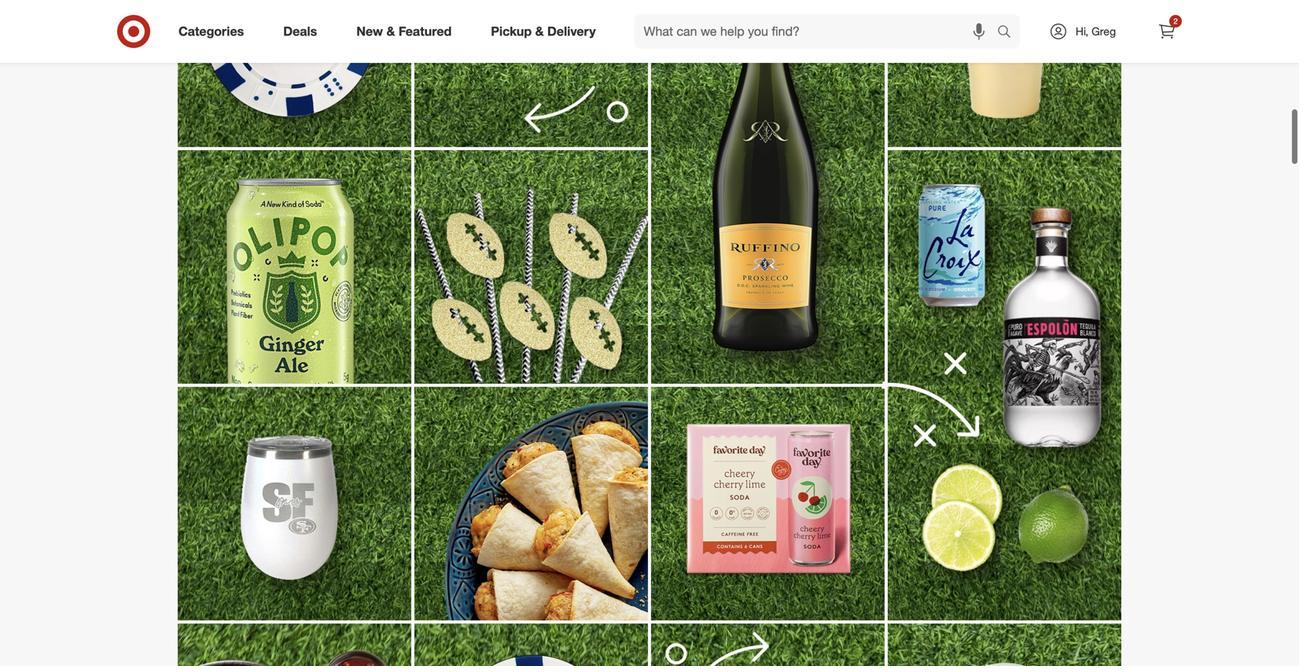Task type: locate. For each thing, give the bounding box(es) containing it.
0 horizontal spatial &
[[387, 24, 395, 39]]

game
[[565, 0, 615, 19]]

2 link
[[1150, 14, 1185, 49]]

ease
[[443, 0, 487, 19]]

& inside ease into the game with drinks & light apps.
[[552, 18, 565, 41]]

quarter
[[260, 28, 329, 51]]

pickup
[[491, 24, 532, 39]]

& for new & featured
[[387, 24, 395, 39]]

new & featured
[[357, 24, 452, 39]]

2 horizontal spatial &
[[552, 18, 565, 41]]

&
[[552, 18, 565, 41], [387, 24, 395, 39], [535, 24, 544, 39]]

greg
[[1092, 24, 1116, 38]]

delivery
[[548, 24, 596, 39]]

deals
[[283, 24, 317, 39]]

drinks
[[492, 18, 547, 41]]

pickup & delivery
[[491, 24, 596, 39]]

1 horizontal spatial &
[[535, 24, 544, 39]]

search button
[[990, 14, 1028, 52]]

light
[[570, 18, 609, 41]]

hi, greg
[[1076, 24, 1116, 38]]

ease into the game with drinks & light apps.
[[443, 0, 620, 64]]



Task type: describe. For each thing, give the bounding box(es) containing it.
the
[[531, 0, 560, 19]]

new
[[357, 24, 383, 39]]

categories
[[179, 24, 244, 39]]

1
[[285, 9, 296, 32]]

new & featured link
[[343, 14, 471, 49]]

hi,
[[1076, 24, 1089, 38]]

featured
[[399, 24, 452, 39]]

pickup & delivery link
[[478, 14, 616, 49]]

deals link
[[270, 14, 337, 49]]

categories link
[[165, 14, 264, 49]]

search
[[990, 25, 1028, 41]]

into
[[492, 0, 526, 19]]

2
[[1174, 16, 1178, 26]]

apps.
[[507, 41, 556, 64]]

& for pickup & delivery
[[535, 24, 544, 39]]

with
[[448, 18, 486, 41]]

1 quarter
[[260, 9, 329, 51]]

What can we help you find? suggestions appear below search field
[[635, 14, 1001, 49]]



Task type: vqa. For each thing, say whether or not it's contained in the screenshot.
QUARTER
yes



